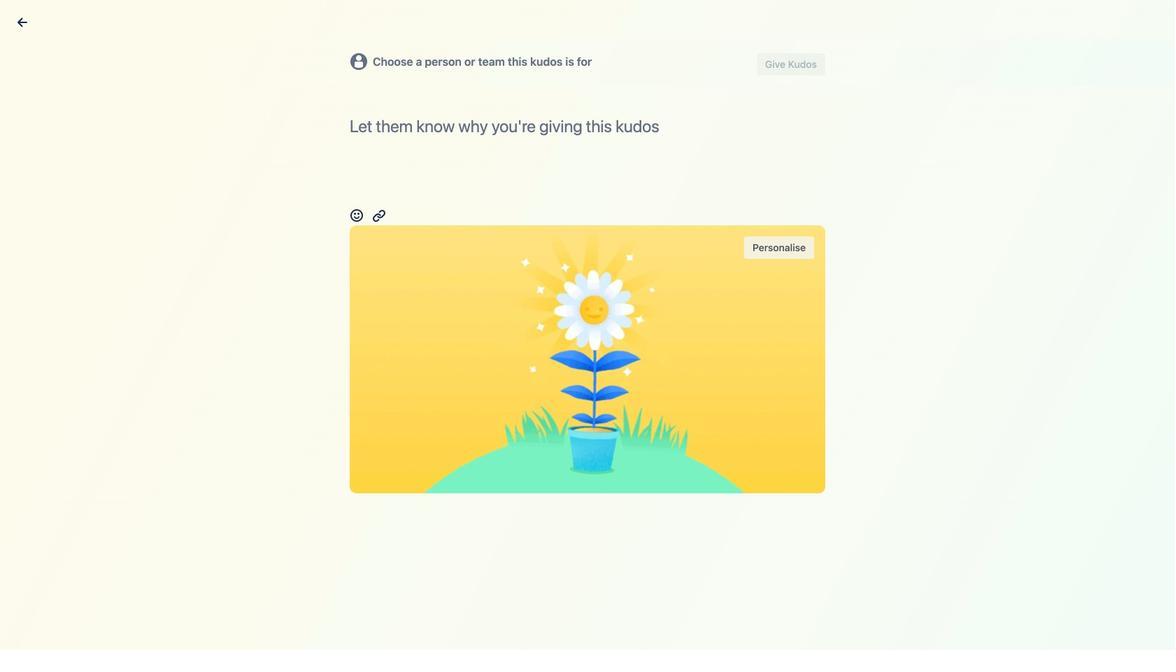 Task type: vqa. For each thing, say whether or not it's contained in the screenshot.
Close banner icon
no



Task type: describe. For each thing, give the bounding box(es) containing it.
confluence image
[[505, 115, 516, 126]]

1 horizontal spatial list
[[1027, 8, 1167, 30]]

list item inside top element
[[385, 8, 443, 30]]

top element
[[8, 0, 884, 39]]

confluence image
[[505, 115, 516, 126]]

0 horizontal spatial list item
[[259, 0, 276, 39]]

0 horizontal spatial list
[[109, 0, 884, 39]]

1 horizontal spatial list item
[[322, 0, 338, 39]]

help image
[[1087, 11, 1104, 28]]

left image
[[865, 383, 882, 400]]



Task type: locate. For each thing, give the bounding box(es) containing it.
2 horizontal spatial list item
[[385, 8, 443, 30]]

list item
[[259, 0, 276, 39], [322, 0, 338, 39], [385, 8, 443, 30]]

group
[[490, 213, 817, 235], [490, 381, 595, 404], [862, 381, 910, 403]]

banner
[[0, 0, 1176, 39]]

dialog
[[0, 0, 1176, 650]]

Search field
[[884, 8, 1024, 30]]

None search field
[[884, 8, 1024, 30]]

close drawer image
[[14, 14, 31, 31]]

jira image
[[505, 56, 516, 67], [505, 56, 516, 67]]

list
[[109, 0, 884, 39], [1027, 8, 1167, 30]]



